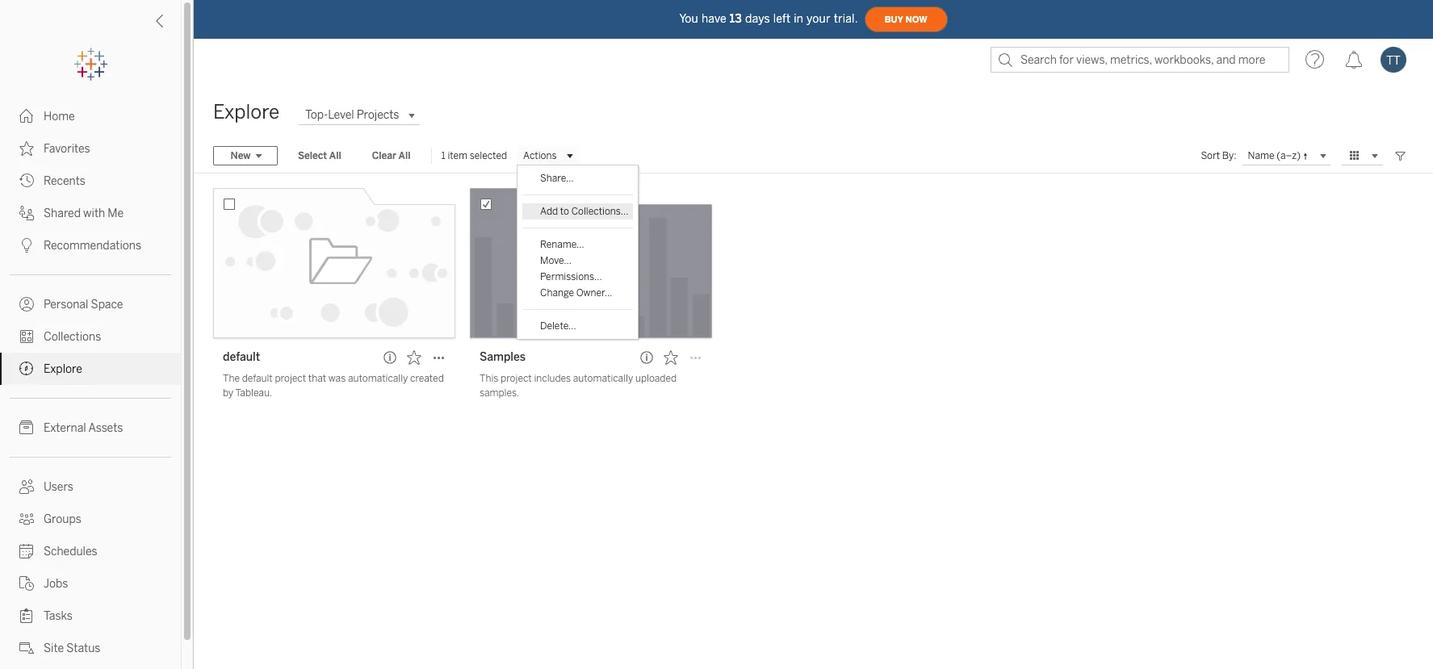 Task type: describe. For each thing, give the bounding box(es) containing it.
the default project that was automatically created by tableau.
[[223, 373, 444, 399]]

collections
[[44, 330, 101, 344]]

clear all
[[372, 150, 411, 161]]

by text only_f5he34f image for recents
[[19, 174, 34, 188]]

users link
[[0, 471, 181, 503]]

this
[[480, 373, 498, 384]]

grid view image
[[1348, 149, 1362, 163]]

by text only_f5he34f image for schedules
[[19, 544, 34, 559]]

by text only_f5he34f image for explore
[[19, 362, 34, 376]]

site status link
[[0, 632, 181, 664]]

to
[[560, 206, 569, 217]]

add
[[540, 206, 558, 217]]

by
[[223, 388, 233, 399]]

selected
[[470, 150, 507, 161]]

by text only_f5he34f image for shared with me
[[19, 206, 34, 220]]

by text only_f5he34f image for home
[[19, 109, 34, 124]]

recommendations link
[[0, 229, 181, 262]]

now
[[906, 14, 927, 25]]

change
[[540, 287, 574, 299]]

samples image
[[470, 188, 712, 338]]

you have 13 days left in your trial.
[[679, 12, 858, 25]]

jobs
[[44, 577, 68, 591]]

name (a–z) button
[[1241, 146, 1331, 166]]

clear all button
[[361, 146, 421, 166]]

that
[[308, 373, 326, 384]]

explore link
[[0, 353, 181, 385]]

trial.
[[834, 12, 858, 25]]

automatically inside this project includes automatically uploaded samples.
[[573, 373, 633, 384]]

projects
[[357, 108, 399, 122]]

collections link
[[0, 321, 181, 353]]

change owner…
[[540, 287, 612, 299]]

navigation panel element
[[0, 48, 181, 669]]

by text only_f5he34f image for favorites
[[19, 141, 34, 156]]

top-level projects
[[305, 108, 399, 122]]

includes
[[534, 373, 571, 384]]

default image
[[213, 188, 455, 338]]

0 vertical spatial explore
[[213, 100, 279, 124]]

recommendations
[[44, 239, 141, 253]]

sort
[[1201, 150, 1220, 161]]

clear
[[372, 150, 396, 161]]

by text only_f5he34f image for jobs
[[19, 576, 34, 591]]

samples.
[[480, 388, 519, 399]]

site
[[44, 642, 64, 656]]

tasks
[[44, 610, 73, 623]]

buy
[[885, 14, 903, 25]]

left
[[773, 12, 791, 25]]

all for clear all
[[399, 150, 411, 161]]

buy now button
[[864, 6, 948, 32]]

days
[[745, 12, 770, 25]]

select all
[[298, 150, 341, 161]]

space
[[91, 298, 123, 312]]

name
[[1248, 149, 1274, 161]]

top-
[[305, 108, 328, 122]]

add to collections... checkbox item
[[522, 203, 633, 220]]

external
[[44, 421, 86, 435]]

top-level projects button
[[299, 105, 420, 125]]

tasks link
[[0, 600, 181, 632]]

external assets
[[44, 421, 123, 435]]

me
[[108, 207, 124, 220]]

favorites link
[[0, 132, 181, 165]]

move…
[[540, 255, 572, 266]]

delete…
[[540, 321, 576, 332]]

13
[[730, 12, 742, 25]]

permissions…
[[540, 271, 602, 283]]

by text only_f5he34f image for site status
[[19, 641, 34, 656]]

status
[[66, 642, 100, 656]]

favorites
[[44, 142, 90, 156]]

assets
[[88, 421, 123, 435]]

home
[[44, 110, 75, 124]]

main navigation. press the up and down arrow keys to access links. element
[[0, 100, 181, 669]]

0 vertical spatial default
[[223, 350, 260, 364]]

home link
[[0, 100, 181, 132]]

by text only_f5he34f image for external assets
[[19, 421, 34, 435]]

owner…
[[576, 287, 612, 299]]



Task type: locate. For each thing, give the bounding box(es) containing it.
1 item selected
[[441, 150, 507, 161]]

1 vertical spatial default
[[242, 373, 273, 384]]

buy now
[[885, 14, 927, 25]]

recents
[[44, 174, 85, 188]]

in
[[794, 12, 803, 25]]

automatically
[[348, 373, 408, 384], [573, 373, 633, 384]]

5 by text only_f5he34f image from the top
[[19, 421, 34, 435]]

0 horizontal spatial all
[[329, 150, 341, 161]]

shared with me
[[44, 207, 124, 220]]

3 by text only_f5he34f image from the top
[[19, 238, 34, 253]]

by text only_f5he34f image for groups
[[19, 512, 34, 526]]

select
[[298, 150, 327, 161]]

your
[[807, 12, 831, 25]]

9 by text only_f5he34f image from the top
[[19, 609, 34, 623]]

uploaded
[[635, 373, 677, 384]]

by text only_f5he34f image inside site status link
[[19, 641, 34, 656]]

you
[[679, 12, 698, 25]]

tableau.
[[235, 388, 272, 399]]

2 by text only_f5he34f image from the top
[[19, 141, 34, 156]]

recents link
[[0, 165, 181, 197]]

1 horizontal spatial automatically
[[573, 373, 633, 384]]

by text only_f5he34f image left recommendations
[[19, 238, 34, 253]]

by text only_f5he34f image left groups
[[19, 512, 34, 526]]

1 horizontal spatial explore
[[213, 100, 279, 124]]

schedules
[[44, 545, 97, 559]]

default
[[223, 350, 260, 364], [242, 373, 273, 384]]

project left the that at the left of the page
[[275, 373, 306, 384]]

default up the
[[223, 350, 260, 364]]

groups
[[44, 513, 81, 526]]

1 horizontal spatial project
[[501, 373, 532, 384]]

all for select all
[[329, 150, 341, 161]]

all right clear
[[399, 150, 411, 161]]

actions
[[523, 150, 557, 161]]

site status
[[44, 642, 100, 656]]

personal space link
[[0, 288, 181, 321]]

by text only_f5he34f image for personal space
[[19, 297, 34, 312]]

project up samples.
[[501, 373, 532, 384]]

by text only_f5he34f image
[[19, 174, 34, 188], [19, 206, 34, 220], [19, 238, 34, 253], [19, 297, 34, 312], [19, 512, 34, 526]]

collections...
[[571, 206, 628, 217]]

level
[[328, 108, 354, 122]]

name (a–z)
[[1248, 149, 1301, 161]]

10 by text only_f5he34f image from the top
[[19, 641, 34, 656]]

1 by text only_f5he34f image from the top
[[19, 174, 34, 188]]

by text only_f5he34f image inside shared with me link
[[19, 206, 34, 220]]

all inside select all button
[[329, 150, 341, 161]]

have
[[702, 12, 726, 25]]

3 by text only_f5he34f image from the top
[[19, 329, 34, 344]]

2 automatically from the left
[[573, 373, 633, 384]]

explore inside 'link'
[[44, 363, 82, 376]]

select all button
[[287, 146, 352, 166]]

samples
[[480, 350, 526, 364]]

7 by text only_f5he34f image from the top
[[19, 544, 34, 559]]

menu
[[518, 166, 638, 339]]

explore
[[213, 100, 279, 124], [44, 363, 82, 376]]

by text only_f5he34f image inside "tasks" link
[[19, 609, 34, 623]]

all inside clear all button
[[399, 150, 411, 161]]

project inside this project includes automatically uploaded samples.
[[501, 373, 532, 384]]

shared
[[44, 207, 81, 220]]

by text only_f5he34f image left shared
[[19, 206, 34, 220]]

sort by:
[[1201, 150, 1237, 161]]

by text only_f5he34f image for users
[[19, 480, 34, 494]]

new button
[[213, 146, 278, 166]]

personal
[[44, 298, 88, 312]]

1 vertical spatial explore
[[44, 363, 82, 376]]

automatically right was
[[348, 373, 408, 384]]

by text only_f5he34f image
[[19, 109, 34, 124], [19, 141, 34, 156], [19, 329, 34, 344], [19, 362, 34, 376], [19, 421, 34, 435], [19, 480, 34, 494], [19, 544, 34, 559], [19, 576, 34, 591], [19, 609, 34, 623], [19, 641, 34, 656]]

2 project from the left
[[501, 373, 532, 384]]

1 by text only_f5he34f image from the top
[[19, 109, 34, 124]]

by text only_f5he34f image inside schedules link
[[19, 544, 34, 559]]

all
[[329, 150, 341, 161], [399, 150, 411, 161]]

by text only_f5he34f image left personal
[[19, 297, 34, 312]]

by text only_f5he34f image for collections
[[19, 329, 34, 344]]

shared with me link
[[0, 197, 181, 229]]

groups link
[[0, 503, 181, 535]]

4 by text only_f5he34f image from the top
[[19, 362, 34, 376]]

by text only_f5he34f image inside "groups" link
[[19, 512, 34, 526]]

personal space
[[44, 298, 123, 312]]

all right select
[[329, 150, 341, 161]]

5 by text only_f5he34f image from the top
[[19, 512, 34, 526]]

0 horizontal spatial explore
[[44, 363, 82, 376]]

schedules link
[[0, 535, 181, 568]]

new
[[231, 150, 251, 161]]

this project includes automatically uploaded samples.
[[480, 373, 677, 399]]

with
[[83, 207, 105, 220]]

by text only_f5he34f image for recommendations
[[19, 238, 34, 253]]

by text only_f5he34f image left recents
[[19, 174, 34, 188]]

by text only_f5he34f image inside the explore 'link'
[[19, 362, 34, 376]]

(a–z)
[[1277, 149, 1301, 161]]

default inside the default project that was automatically created by tableau.
[[242, 373, 273, 384]]

automatically inside the default project that was automatically created by tableau.
[[348, 373, 408, 384]]

created
[[410, 373, 444, 384]]

by text only_f5he34f image inside personal space link
[[19, 297, 34, 312]]

add to collections...
[[540, 206, 628, 217]]

by text only_f5he34f image inside recommendations link
[[19, 238, 34, 253]]

was
[[328, 373, 346, 384]]

users
[[44, 480, 73, 494]]

6 by text only_f5he34f image from the top
[[19, 480, 34, 494]]

share…
[[540, 173, 574, 184]]

1 horizontal spatial all
[[399, 150, 411, 161]]

default up tableau.
[[242, 373, 273, 384]]

by text only_f5he34f image for tasks
[[19, 609, 34, 623]]

rename…
[[540, 239, 584, 250]]

by text only_f5he34f image inside collections link
[[19, 329, 34, 344]]

actions button
[[517, 146, 578, 166]]

by text only_f5he34f image inside home link
[[19, 109, 34, 124]]

menu containing share…
[[518, 166, 638, 339]]

Search for views, metrics, workbooks, and more text field
[[991, 47, 1289, 73]]

4 by text only_f5he34f image from the top
[[19, 297, 34, 312]]

external assets link
[[0, 412, 181, 444]]

jobs link
[[0, 568, 181, 600]]

0 horizontal spatial automatically
[[348, 373, 408, 384]]

by text only_f5he34f image inside users link
[[19, 480, 34, 494]]

by text only_f5he34f image inside the favorites link
[[19, 141, 34, 156]]

2 by text only_f5he34f image from the top
[[19, 206, 34, 220]]

1 all from the left
[[329, 150, 341, 161]]

by text only_f5he34f image inside jobs 'link'
[[19, 576, 34, 591]]

explore down the collections
[[44, 363, 82, 376]]

explore up new popup button
[[213, 100, 279, 124]]

the
[[223, 373, 240, 384]]

by text only_f5he34f image inside external assets "link"
[[19, 421, 34, 435]]

project
[[275, 373, 306, 384], [501, 373, 532, 384]]

1 automatically from the left
[[348, 373, 408, 384]]

1
[[441, 150, 445, 161]]

by text only_f5he34f image inside 'recents' link
[[19, 174, 34, 188]]

project inside the default project that was automatically created by tableau.
[[275, 373, 306, 384]]

item
[[448, 150, 468, 161]]

0 horizontal spatial project
[[275, 373, 306, 384]]

by:
[[1222, 150, 1237, 161]]

8 by text only_f5he34f image from the top
[[19, 576, 34, 591]]

1 project from the left
[[275, 373, 306, 384]]

automatically right includes
[[573, 373, 633, 384]]

2 all from the left
[[399, 150, 411, 161]]



Task type: vqa. For each thing, say whether or not it's contained in the screenshot.
first File from left
no



